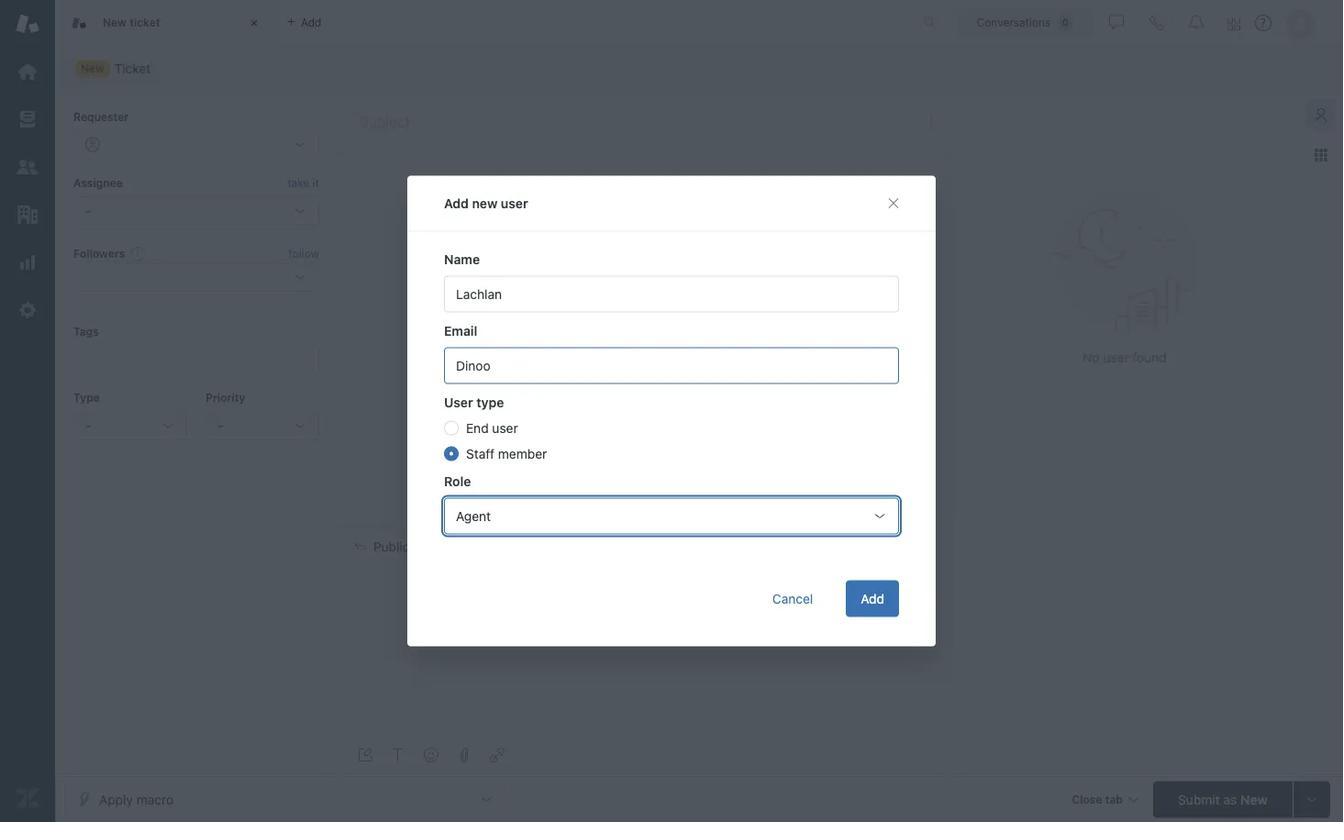 Task type: describe. For each thing, give the bounding box(es) containing it.
as
[[1224, 792, 1237, 807]]

add attachment image
[[457, 748, 472, 763]]

found
[[1133, 350, 1167, 365]]

to
[[485, 539, 499, 554]]

new ticket tab
[[55, 0, 275, 46]]

main element
[[0, 0, 55, 822]]

customers image
[[16, 155, 39, 179]]

zendesk support image
[[16, 12, 39, 36]]

- for priority
[[217, 418, 223, 433]]

Email field
[[444, 347, 899, 384]]

new link
[[64, 56, 163, 82]]

priority
[[206, 391, 245, 404]]

agent button
[[444, 498, 899, 535]]

zendesk products image
[[1228, 18, 1241, 31]]

take
[[287, 177, 310, 189]]

user for end user
[[492, 420, 518, 435]]

user for no user found
[[1103, 350, 1129, 365]]

user
[[444, 395, 473, 410]]

tabs tab list
[[55, 0, 905, 46]]

draft mode image
[[358, 748, 373, 763]]

organizations image
[[16, 203, 39, 227]]

get started image
[[16, 60, 39, 84]]

type
[[73, 391, 100, 404]]

follow button
[[289, 245, 319, 262]]

member
[[498, 446, 547, 461]]

name
[[444, 251, 480, 267]]

cancel button
[[758, 580, 828, 617]]

user type
[[444, 395, 504, 410]]

agent
[[456, 508, 491, 524]]

cc button
[[918, 538, 936, 555]]

no
[[1083, 350, 1100, 365]]

get help image
[[1255, 15, 1272, 31]]

format text image
[[391, 748, 406, 763]]

- button for priority
[[206, 411, 319, 440]]

take it
[[287, 177, 319, 189]]

zendesk image
[[16, 786, 39, 810]]

close modal image
[[886, 196, 901, 211]]

submit
[[1178, 792, 1220, 807]]

no user found
[[1083, 350, 1167, 365]]

cancel
[[773, 591, 813, 606]]

ticket
[[130, 16, 160, 29]]

- for type
[[85, 418, 91, 433]]

add new user dialog
[[407, 176, 936, 646]]

- button for type
[[73, 411, 187, 440]]

it
[[313, 177, 319, 189]]

staff member
[[466, 446, 547, 461]]

insert emojis image
[[424, 748, 439, 763]]

Public reply composer text field
[[347, 566, 942, 604]]



Task type: locate. For each thing, give the bounding box(es) containing it.
Subject field
[[356, 111, 932, 133]]

take it button
[[287, 174, 319, 193]]

- down the type
[[85, 418, 91, 433]]

0 horizontal spatial - button
[[73, 411, 187, 440]]

add
[[444, 195, 469, 211], [861, 591, 885, 606]]

1 vertical spatial add
[[861, 591, 885, 606]]

reporting image
[[16, 251, 39, 274]]

new inside secondary element
[[81, 62, 105, 75]]

1 - from the left
[[85, 418, 91, 433]]

conversations button
[[957, 8, 1093, 37]]

conversations
[[977, 16, 1051, 29]]

secondary element
[[55, 50, 1343, 87]]

0 vertical spatial new
[[103, 16, 127, 29]]

2 vertical spatial user
[[492, 420, 518, 435]]

1 horizontal spatial -
[[217, 418, 223, 433]]

1 - button from the left
[[73, 411, 187, 440]]

None field
[[511, 537, 910, 556]]

- button down the type
[[73, 411, 187, 440]]

1 horizontal spatial add
[[861, 591, 885, 606]]

0 vertical spatial user
[[501, 195, 528, 211]]

type
[[477, 395, 504, 410]]

admin image
[[16, 298, 39, 322]]

add for add new user
[[444, 195, 469, 211]]

user
[[501, 195, 528, 211], [1103, 350, 1129, 365], [492, 420, 518, 435]]

add right cancel
[[861, 591, 885, 606]]

views image
[[16, 107, 39, 131]]

cc
[[918, 539, 936, 554]]

apps image
[[1314, 148, 1329, 162]]

user up staff member
[[492, 420, 518, 435]]

new for new ticket
[[103, 16, 127, 29]]

role
[[444, 474, 471, 489]]

user right new
[[501, 195, 528, 211]]

add left new
[[444, 195, 469, 211]]

- button
[[73, 411, 187, 440], [206, 411, 319, 440]]

new left ticket
[[103, 16, 127, 29]]

2 vertical spatial new
[[1241, 792, 1268, 807]]

new for new
[[81, 62, 105, 75]]

end
[[466, 420, 489, 435]]

1 horizontal spatial - button
[[206, 411, 319, 440]]

-
[[85, 418, 91, 433], [217, 418, 223, 433]]

0 horizontal spatial -
[[85, 418, 91, 433]]

close image
[[245, 14, 263, 32]]

1 vertical spatial new
[[81, 62, 105, 75]]

new down new ticket
[[81, 62, 105, 75]]

add link (cmd k) image
[[490, 748, 505, 763]]

staff
[[466, 446, 495, 461]]

new inside tab
[[103, 16, 127, 29]]

customer context image
[[1314, 107, 1329, 122]]

user right 'no'
[[1103, 350, 1129, 365]]

new
[[472, 195, 498, 211]]

new
[[103, 16, 127, 29], [81, 62, 105, 75], [1241, 792, 1268, 807]]

add for add
[[861, 591, 885, 606]]

new right as
[[1241, 792, 1268, 807]]

end user
[[466, 420, 518, 435]]

submit as new
[[1178, 792, 1268, 807]]

add new user
[[444, 195, 528, 211]]

0 horizontal spatial add
[[444, 195, 469, 211]]

add inside button
[[861, 591, 885, 606]]

2 - button from the left
[[206, 411, 319, 440]]

- down priority
[[217, 418, 223, 433]]

1 vertical spatial user
[[1103, 350, 1129, 365]]

0 vertical spatial add
[[444, 195, 469, 211]]

add button
[[846, 580, 899, 617]]

2 - from the left
[[217, 418, 223, 433]]

- button down priority
[[206, 411, 319, 440]]

email
[[444, 323, 477, 338]]

new ticket
[[103, 16, 160, 29]]

follow
[[289, 247, 319, 260]]

Name field
[[444, 276, 899, 312]]



